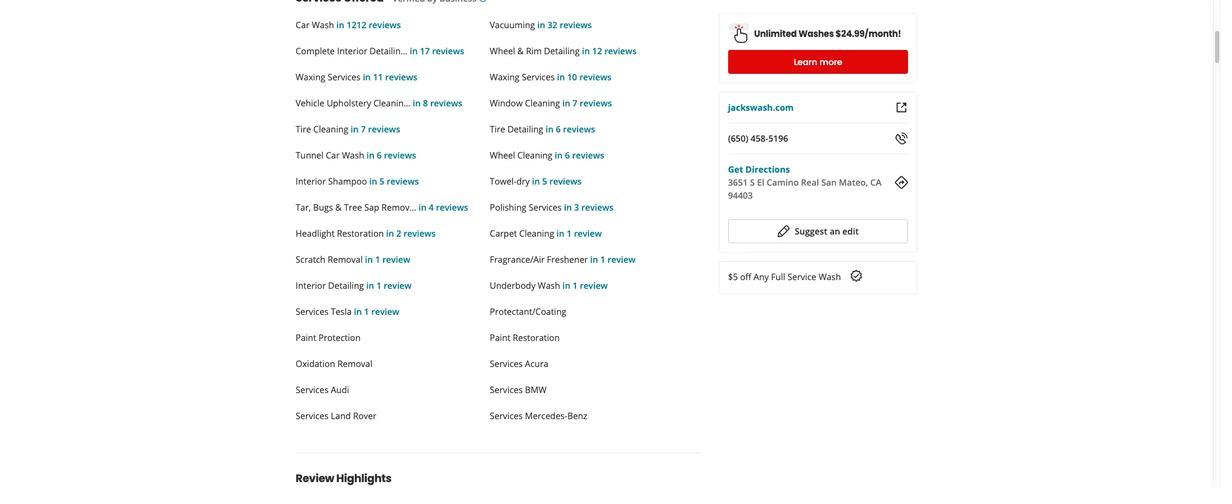 Task type: vqa. For each thing, say whether or not it's contained in the screenshot.
Dry cleaning on the top left of the page
no



Task type: describe. For each thing, give the bounding box(es) containing it.
cleanin…
[[373, 97, 411, 109]]

polishing
[[490, 202, 527, 214]]

rim
[[526, 45, 542, 57]]

in for interior shampoo in 5 reviews
[[369, 176, 377, 188]]

6 for tire detailing
[[556, 123, 561, 135]]

services for services mercedes-benz
[[490, 410, 523, 422]]

in 32 reviews link
[[535, 19, 592, 31]]

bugs
[[313, 202, 333, 214]]

review
[[296, 471, 334, 486]]

complete interior detailin… in 17 reviews
[[296, 45, 464, 57]]

wheel cleaning in 6 reviews
[[490, 149, 604, 161]]

16 checkmark badged v2 image
[[479, 0, 487, 3]]

5 for interior shampoo
[[380, 176, 384, 188]]

waxing for waxing services in 10 reviews
[[490, 71, 520, 83]]

s
[[750, 177, 755, 189]]

reviews right 11
[[385, 71, 417, 83]]

in 6 reviews link for tunnel car wash
[[364, 149, 416, 161]]

washes
[[799, 27, 834, 40]]

reviews down window cleaning in 7 reviews
[[563, 123, 595, 135]]

24 directions v2 image
[[895, 176, 908, 189]]

in for car wash in 1212 reviews
[[336, 19, 344, 31]]

interior for interior detailing
[[296, 280, 326, 292]]

in for interior detailing in 1 review
[[366, 280, 374, 292]]

removal for oxidation
[[337, 358, 372, 370]]

scratch removal in 1 review
[[296, 254, 410, 266]]

in 8 reviews link
[[411, 97, 462, 109]]

0 vertical spatial car
[[296, 19, 310, 31]]

detailin…
[[370, 45, 408, 57]]

jackswash.com link
[[728, 102, 794, 114]]

services tesla in 1 review
[[296, 306, 399, 318]]

tar, bugs & tree sap remov… in 4 reviews
[[296, 202, 468, 214]]

in for underbody wash in 1 review
[[562, 280, 570, 292]]

17
[[420, 45, 430, 57]]

tar,
[[296, 202, 311, 214]]

ca
[[870, 177, 882, 189]]

in 1212 reviews link
[[334, 19, 401, 31]]

$5 off any full service wash
[[728, 271, 841, 283]]

in 10 reviews link
[[555, 71, 612, 83]]

services for services tesla in 1 review
[[296, 306, 329, 318]]

94403
[[728, 190, 753, 202]]

an
[[830, 226, 840, 238]]

reviews right 4
[[436, 202, 468, 214]]

complete
[[296, 45, 335, 57]]

in 1 review link for fragrance/air freshener in 1 review
[[588, 254, 636, 266]]

dry
[[517, 176, 530, 188]]

11
[[373, 71, 383, 83]]

in 1 review link for carpet cleaning in 1 review
[[554, 228, 602, 240]]

1 for scratch removal
[[375, 254, 380, 266]]

car wash in 1212 reviews
[[296, 19, 401, 31]]

in 2 reviews link
[[384, 228, 436, 240]]

suggest
[[795, 226, 827, 238]]

restoration for headlight
[[337, 228, 384, 240]]

7 for window cleaning
[[573, 97, 578, 109]]

(650) 458-5196
[[728, 133, 788, 145]]

cleaning for carpet cleaning
[[519, 228, 554, 240]]

24 check in v2 image
[[850, 270, 863, 283]]

1 vertical spatial &
[[335, 202, 342, 214]]

review for services tesla in 1 review
[[371, 306, 399, 318]]

services bmw
[[490, 384, 547, 396]]

tire cleaning in 7 reviews
[[296, 123, 400, 135]]

services for services acura
[[490, 358, 523, 370]]

in 1 review link for underbody wash in 1 review
[[560, 280, 608, 292]]

in 4 reviews link
[[416, 202, 468, 214]]

reviews right 8
[[430, 97, 462, 109]]

24 phone v2 image
[[895, 132, 908, 145]]

1 for fragrance/air freshener
[[600, 254, 605, 266]]

in for waxing services in 11 reviews
[[363, 71, 371, 83]]

learn more link
[[728, 50, 908, 74]]

get directions link
[[728, 164, 790, 176]]

sap
[[364, 202, 379, 214]]

in left 32
[[537, 19, 545, 31]]

tire for tire cleaning
[[296, 123, 311, 135]]

in left 12
[[582, 45, 590, 57]]

service
[[788, 271, 816, 283]]

shampoo
[[328, 176, 367, 188]]

services for services audi
[[296, 384, 329, 396]]

unlimited
[[754, 27, 797, 40]]

full
[[771, 271, 785, 283]]

tunnel car wash in 6 reviews
[[296, 149, 416, 161]]

in for towel-dry in 5 reviews
[[532, 176, 540, 188]]

protection
[[319, 332, 361, 344]]

in for headlight restoration in 2 reviews
[[386, 228, 394, 240]]

3
[[574, 202, 579, 214]]

reviews up in 3 reviews link
[[572, 149, 604, 161]]

bmw
[[525, 384, 547, 396]]

wheel for wheel & rim detailing in 12 reviews
[[490, 45, 515, 57]]

in 12 reviews link
[[580, 45, 637, 57]]

1 horizontal spatial car
[[326, 149, 340, 161]]

in 1 review link for services tesla in 1 review
[[352, 306, 399, 318]]

12
[[592, 45, 602, 57]]

learn
[[794, 56, 817, 68]]

wheel & rim detailing in 12 reviews
[[490, 45, 637, 57]]

tunnel
[[296, 149, 324, 161]]

learn more
[[794, 56, 842, 68]]

services acura
[[490, 358, 548, 370]]

removal for scratch
[[328, 254, 363, 266]]

window
[[490, 97, 523, 109]]

towel-dry in 5 reviews
[[490, 176, 582, 188]]

cleaning for wheel cleaning
[[517, 149, 553, 161]]

detailing for reviews
[[508, 123, 543, 135]]

reviews right 10
[[579, 71, 612, 83]]

reviews right 12
[[604, 45, 637, 57]]

$5
[[728, 271, 738, 283]]

services offered element
[[278, 0, 701, 436]]

reviews up detailin…
[[369, 19, 401, 31]]

in 5 reviews link for 6
[[367, 176, 419, 188]]

in for fragrance/air freshener in 1 review
[[590, 254, 598, 266]]

in for waxing services in 10 reviews
[[557, 71, 565, 83]]

wash up interior shampoo in 5 reviews
[[342, 149, 364, 161]]

san
[[821, 177, 837, 189]]

towel-
[[490, 176, 517, 188]]

el
[[757, 177, 765, 189]]

in 7 reviews link for tire cleaning in 7 reviews
[[348, 123, 400, 135]]

underbody wash in 1 review
[[490, 280, 608, 292]]

0 vertical spatial interior
[[337, 45, 367, 57]]

edit
[[843, 226, 859, 238]]

paint restoration
[[490, 332, 560, 344]]

directions
[[746, 164, 790, 176]]

interior detailing in 1 review
[[296, 280, 412, 292]]

benz
[[568, 410, 587, 422]]

acura
[[525, 358, 548, 370]]

in for tire detailing in 6 reviews
[[546, 123, 554, 135]]

in for tire cleaning in 7 reviews
[[351, 123, 359, 135]]

in for carpet cleaning in 1 review
[[557, 228, 565, 240]]

5196
[[768, 133, 788, 145]]

upholstery
[[327, 97, 371, 109]]

reviews right 3
[[581, 202, 614, 214]]

underbody
[[490, 280, 536, 292]]

camino
[[767, 177, 799, 189]]

headlight restoration in 2 reviews
[[296, 228, 436, 240]]

in left 17
[[410, 45, 418, 57]]



Task type: locate. For each thing, give the bounding box(es) containing it.
in 6 reviews link up interior shampoo in 5 reviews
[[364, 149, 416, 161]]

0 horizontal spatial 6
[[377, 149, 382, 161]]

7 down 10
[[573, 97, 578, 109]]

get
[[728, 164, 743, 176]]

2 horizontal spatial detailing
[[544, 45, 580, 57]]

cleaning down upholstery
[[313, 123, 348, 135]]

review for scratch removal in 1 review
[[382, 254, 410, 266]]

carpet
[[490, 228, 517, 240]]

1 for underbody wash
[[573, 280, 578, 292]]

0 horizontal spatial in 5 reviews link
[[367, 176, 419, 188]]

review for fragrance/air freshener in 1 review
[[608, 254, 636, 266]]

vehicle upholstery cleanin… in 8 reviews
[[296, 97, 462, 109]]

1 horizontal spatial 6
[[556, 123, 561, 135]]

review
[[574, 228, 602, 240], [382, 254, 410, 266], [608, 254, 636, 266], [384, 280, 412, 292], [580, 280, 608, 292], [371, 306, 399, 318]]

any
[[754, 271, 769, 283]]

services up carpet cleaning in 1 review
[[529, 202, 562, 214]]

restoration for paint
[[513, 332, 560, 344]]

0 vertical spatial 7
[[573, 97, 578, 109]]

in left 10
[[557, 71, 565, 83]]

tree
[[344, 202, 362, 214]]

1 vertical spatial in 7 reviews link
[[348, 123, 400, 135]]

1 for interior detailing
[[376, 280, 381, 292]]

in 6 reviews link for wheel cleaning
[[553, 149, 604, 161]]

1 paint from the left
[[296, 332, 316, 344]]

cleaning for tire cleaning
[[313, 123, 348, 135]]

scratch
[[296, 254, 326, 266]]

in 5 reviews link up remov…
[[367, 176, 419, 188]]

waxing for waxing services in 11 reviews
[[296, 71, 325, 83]]

services for services bmw
[[490, 384, 523, 396]]

cleaning
[[525, 97, 560, 109], [313, 123, 348, 135], [517, 149, 553, 161], [519, 228, 554, 240]]

1 vertical spatial car
[[326, 149, 340, 161]]

interior down car wash in 1212 reviews
[[337, 45, 367, 57]]

0 horizontal spatial car
[[296, 19, 310, 31]]

in left 11
[[363, 71, 371, 83]]

0 horizontal spatial 5
[[380, 176, 384, 188]]

1212
[[347, 19, 366, 31]]

0 vertical spatial in 7 reviews link
[[560, 97, 612, 109]]

tire for tire detailing
[[490, 123, 505, 135]]

0 horizontal spatial 7
[[361, 123, 366, 135]]

tire down window at top
[[490, 123, 505, 135]]

1 5 from the left
[[380, 176, 384, 188]]

services left tesla
[[296, 306, 329, 318]]

in right shampoo
[[369, 176, 377, 188]]

suggest an edit button
[[728, 220, 908, 243]]

in for services tesla in 1 review
[[354, 306, 362, 318]]

car right the tunnel
[[326, 149, 340, 161]]

in left 8
[[413, 97, 421, 109]]

6 for wheel cleaning
[[565, 149, 570, 161]]

vacuuming in 32 reviews
[[490, 19, 592, 31]]

4
[[429, 202, 434, 214]]

1 vertical spatial restoration
[[513, 332, 560, 344]]

tire up the tunnel
[[296, 123, 311, 135]]

services down oxidation
[[296, 384, 329, 396]]

5 right dry
[[542, 176, 547, 188]]

jackswash.com
[[728, 102, 794, 114]]

reviews up 3
[[550, 176, 582, 188]]

1 right tesla
[[364, 306, 369, 318]]

$24.99/month!
[[836, 27, 901, 40]]

458-
[[751, 133, 768, 145]]

1 in 5 reviews link from the left
[[367, 176, 419, 188]]

services up upholstery
[[328, 71, 361, 83]]

1 down freshener
[[573, 280, 578, 292]]

1 horizontal spatial in 5 reviews link
[[530, 176, 582, 188]]

mercedes-
[[525, 410, 568, 422]]

1 down scratch removal in 1 review
[[376, 280, 381, 292]]

wheel for wheel cleaning in 6 reviews
[[490, 149, 515, 161]]

0 vertical spatial restoration
[[337, 228, 384, 240]]

1 vertical spatial detailing
[[508, 123, 543, 135]]

24 external link v2 image
[[895, 101, 908, 114]]

headlight
[[296, 228, 335, 240]]

in for scratch removal in 1 review
[[365, 254, 373, 266]]

polishing services in 3 reviews
[[490, 202, 614, 214]]

cleaning down polishing services in 3 reviews
[[519, 228, 554, 240]]

1 waxing from the left
[[296, 71, 325, 83]]

1 horizontal spatial 7
[[573, 97, 578, 109]]

reviews down 'in 10 reviews' link
[[580, 97, 612, 109]]

removal up interior detailing in 1 review at bottom
[[328, 254, 363, 266]]

in left 1212
[[336, 19, 344, 31]]

in 6 reviews link for tire detailing
[[543, 123, 595, 135]]

in 1 review link for interior detailing in 1 review
[[364, 280, 412, 292]]

reviews right 17
[[432, 45, 464, 57]]

6 down window cleaning in 7 reviews
[[556, 123, 561, 135]]

24 pencil v2 image
[[777, 225, 791, 238]]

review down in 3 reviews link
[[574, 228, 602, 240]]

2 wheel from the top
[[490, 149, 515, 161]]

services mercedes-benz
[[490, 410, 587, 422]]

0 vertical spatial wheel
[[490, 45, 515, 57]]

2 paint from the left
[[490, 332, 511, 344]]

in 7 reviews link for window cleaning in 7 reviews
[[560, 97, 612, 109]]

wash down fragrance/air freshener in 1 review
[[538, 280, 560, 292]]

1 vertical spatial interior
[[296, 176, 326, 188]]

fragrance/air
[[490, 254, 545, 266]]

7 for tire cleaning
[[361, 123, 366, 135]]

detailing up services tesla in 1 review at the left bottom of page
[[328, 280, 364, 292]]

fragrance/air freshener in 1 review
[[490, 254, 636, 266]]

10
[[567, 71, 577, 83]]

1 horizontal spatial tire
[[490, 123, 505, 135]]

3651
[[728, 177, 748, 189]]

in 7 reviews link
[[560, 97, 612, 109], [348, 123, 400, 135]]

in
[[336, 19, 344, 31], [537, 19, 545, 31], [410, 45, 418, 57], [582, 45, 590, 57], [363, 71, 371, 83], [557, 71, 565, 83], [413, 97, 421, 109], [562, 97, 570, 109], [351, 123, 359, 135], [546, 123, 554, 135], [367, 149, 375, 161], [555, 149, 563, 161], [369, 176, 377, 188], [532, 176, 540, 188], [419, 202, 427, 214], [564, 202, 572, 214], [386, 228, 394, 240], [557, 228, 565, 240], [365, 254, 373, 266], [590, 254, 598, 266], [366, 280, 374, 292], [562, 280, 570, 292], [354, 306, 362, 318]]

in up interior shampoo in 5 reviews
[[367, 149, 375, 161]]

review down freshener
[[580, 280, 608, 292]]

waxing services in 11 reviews
[[296, 71, 417, 83]]

1 horizontal spatial 5
[[542, 176, 547, 188]]

waxing up vehicle
[[296, 71, 325, 83]]

review down scratch removal in 1 review
[[384, 280, 412, 292]]

car
[[296, 19, 310, 31], [326, 149, 340, 161]]

& left rim
[[517, 45, 524, 57]]

window cleaning in 7 reviews
[[490, 97, 612, 109]]

detailing down in 32 reviews link
[[544, 45, 580, 57]]

in left 4
[[419, 202, 427, 214]]

reviews right 2
[[404, 228, 436, 240]]

paint for paint restoration
[[490, 332, 511, 344]]

0 horizontal spatial tire
[[296, 123, 311, 135]]

wash left 24 check in v2 'image'
[[819, 271, 841, 283]]

interior down the tunnel
[[296, 176, 326, 188]]

carpet cleaning in 1 review
[[490, 228, 602, 240]]

5 up tar, bugs & tree sap remov… in 4 reviews
[[380, 176, 384, 188]]

in down freshener
[[562, 280, 570, 292]]

reviews up interior shampoo in 5 reviews
[[384, 149, 416, 161]]

audi
[[331, 384, 349, 396]]

2 waxing from the left
[[490, 71, 520, 83]]

waxing services in 10 reviews
[[490, 71, 612, 83]]

in right freshener
[[590, 254, 598, 266]]

paint up oxidation
[[296, 332, 316, 344]]

restoration up acura
[[513, 332, 560, 344]]

1 vertical spatial 7
[[361, 123, 366, 135]]

(650)
[[728, 133, 749, 145]]

freshener
[[547, 254, 588, 266]]

review for interior detailing in 1 review
[[384, 280, 412, 292]]

in down 10
[[562, 97, 570, 109]]

in for polishing services in 3 reviews
[[564, 202, 572, 214]]

2 in 5 reviews link from the left
[[530, 176, 582, 188]]

cleaning for window cleaning
[[525, 97, 560, 109]]

tesla
[[331, 306, 352, 318]]

1 vertical spatial wheel
[[490, 149, 515, 161]]

car up complete
[[296, 19, 310, 31]]

in down window cleaning in 7 reviews
[[546, 123, 554, 135]]

off
[[740, 271, 751, 283]]

2
[[396, 228, 401, 240]]

removal up audi
[[337, 358, 372, 370]]

1 for carpet cleaning
[[567, 228, 572, 240]]

in 5 reviews link
[[367, 176, 419, 188], [530, 176, 582, 188]]

wash up complete
[[312, 19, 334, 31]]

1 up freshener
[[567, 228, 572, 240]]

in right dry
[[532, 176, 540, 188]]

restoration down tree at the left of page
[[337, 228, 384, 240]]

services down services bmw
[[490, 410, 523, 422]]

in 6 reviews link down the tire detailing in 6 reviews on the top left
[[553, 149, 604, 161]]

reviews
[[369, 19, 401, 31], [560, 19, 592, 31], [432, 45, 464, 57], [604, 45, 637, 57], [385, 71, 417, 83], [579, 71, 612, 83], [430, 97, 462, 109], [580, 97, 612, 109], [368, 123, 400, 135], [563, 123, 595, 135], [384, 149, 416, 161], [572, 149, 604, 161], [387, 176, 419, 188], [550, 176, 582, 188], [436, 202, 468, 214], [581, 202, 614, 214], [404, 228, 436, 240]]

0 horizontal spatial detailing
[[328, 280, 364, 292]]

in 6 reviews link down window cleaning in 7 reviews
[[543, 123, 595, 135]]

0 vertical spatial &
[[517, 45, 524, 57]]

in for wheel cleaning in 6 reviews
[[555, 149, 563, 161]]

review for underbody wash in 1 review
[[580, 280, 608, 292]]

cleaning up the tire detailing in 6 reviews on the top left
[[525, 97, 560, 109]]

review down 2
[[382, 254, 410, 266]]

0 horizontal spatial &
[[335, 202, 342, 214]]

oxidation removal
[[296, 358, 372, 370]]

in 17 reviews link
[[408, 45, 464, 57]]

1 horizontal spatial detailing
[[508, 123, 543, 135]]

services down rim
[[522, 71, 555, 83]]

services land rover
[[296, 410, 377, 422]]

unlimited washes $24.99/month!
[[754, 27, 901, 40]]

5
[[380, 176, 384, 188], [542, 176, 547, 188]]

1 horizontal spatial &
[[517, 45, 524, 57]]

detailing down window at top
[[508, 123, 543, 135]]

review right freshener
[[608, 254, 636, 266]]

in up fragrance/air freshener in 1 review
[[557, 228, 565, 240]]

review for carpet cleaning in 1 review
[[574, 228, 602, 240]]

1 wheel from the top
[[490, 45, 515, 57]]

in 7 reviews link down 'in 10 reviews' link
[[560, 97, 612, 109]]

in 5 reviews link up polishing services in 3 reviews
[[530, 176, 582, 188]]

1 tire from the left
[[296, 123, 311, 135]]

interior shampoo in 5 reviews
[[296, 176, 419, 188]]

5 for towel-dry
[[542, 176, 547, 188]]

paint for paint protection
[[296, 332, 316, 344]]

in down scratch removal in 1 review
[[366, 280, 374, 292]]

waxing up window at top
[[490, 71, 520, 83]]

in down headlight restoration in 2 reviews
[[365, 254, 373, 266]]

& left tree at the left of page
[[335, 202, 342, 214]]

1 vertical spatial removal
[[337, 358, 372, 370]]

tire detailing in 6 reviews
[[490, 123, 595, 135]]

2 horizontal spatial 6
[[565, 149, 570, 161]]

8
[[423, 97, 428, 109]]

1 horizontal spatial paint
[[490, 332, 511, 344]]

interior down scratch
[[296, 280, 326, 292]]

7
[[573, 97, 578, 109], [361, 123, 366, 135]]

land
[[331, 410, 351, 422]]

1 for services tesla
[[364, 306, 369, 318]]

0 horizontal spatial restoration
[[337, 228, 384, 240]]

interior for interior shampoo
[[296, 176, 326, 188]]

6 down the tire detailing in 6 reviews on the top left
[[565, 149, 570, 161]]

services down services acura
[[490, 384, 523, 396]]

reviews down vehicle upholstery cleanin… in 8 reviews
[[368, 123, 400, 135]]

more
[[820, 56, 842, 68]]

in 5 reviews link for reviews
[[530, 176, 582, 188]]

2 5 from the left
[[542, 176, 547, 188]]

wash
[[312, 19, 334, 31], [342, 149, 364, 161], [819, 271, 841, 283], [538, 280, 560, 292]]

1 horizontal spatial waxing
[[490, 71, 520, 83]]

wheel
[[490, 45, 515, 57], [490, 149, 515, 161]]

0 vertical spatial detailing
[[544, 45, 580, 57]]

in 1 review link
[[554, 228, 602, 240], [363, 254, 410, 266], [588, 254, 636, 266], [364, 280, 412, 292], [560, 280, 608, 292], [352, 306, 399, 318]]

oxidation
[[296, 358, 335, 370]]

reviews up remov…
[[387, 176, 419, 188]]

in left 2
[[386, 228, 394, 240]]

6 up interior shampoo in 5 reviews
[[377, 149, 382, 161]]

get directions 3651 s el camino real san mateo, ca 94403
[[728, 164, 882, 202]]

32
[[548, 19, 557, 31]]

tire
[[296, 123, 311, 135], [490, 123, 505, 135]]

reviews right 32
[[560, 19, 592, 31]]

2 tire from the left
[[490, 123, 505, 135]]

services down services audi
[[296, 410, 329, 422]]

1 horizontal spatial restoration
[[513, 332, 560, 344]]

2 vertical spatial interior
[[296, 280, 326, 292]]

0 horizontal spatial paint
[[296, 332, 316, 344]]

review down interior detailing in 1 review at bottom
[[371, 306, 399, 318]]

0 vertical spatial removal
[[328, 254, 363, 266]]

suggest an edit
[[795, 226, 859, 238]]

1 horizontal spatial in 7 reviews link
[[560, 97, 612, 109]]

in right tesla
[[354, 306, 362, 318]]

protectant/coating
[[490, 306, 566, 318]]

paint
[[296, 332, 316, 344], [490, 332, 511, 344]]

services for services land rover
[[296, 410, 329, 422]]

7 up tunnel car wash in 6 reviews
[[361, 123, 366, 135]]

in for window cleaning in 7 reviews
[[562, 97, 570, 109]]

1 down headlight restoration in 2 reviews
[[375, 254, 380, 266]]

in 1 review link for scratch removal in 1 review
[[363, 254, 410, 266]]

1 right freshener
[[600, 254, 605, 266]]

in down the tire detailing in 6 reviews on the top left
[[555, 149, 563, 161]]

wheel down vacuuming
[[490, 45, 515, 57]]

in 11 reviews link
[[361, 71, 417, 83]]

0 horizontal spatial waxing
[[296, 71, 325, 83]]

in 3 reviews link
[[562, 202, 614, 214]]

in up tunnel car wash in 6 reviews
[[351, 123, 359, 135]]

mateo,
[[839, 177, 868, 189]]

in 7 reviews link down vehicle upholstery cleanin… in 8 reviews
[[348, 123, 400, 135]]

services up services bmw
[[490, 358, 523, 370]]

removal
[[328, 254, 363, 266], [337, 358, 372, 370]]

detailing for review
[[328, 280, 364, 292]]

waxing
[[296, 71, 325, 83], [490, 71, 520, 83]]

2 vertical spatial detailing
[[328, 280, 364, 292]]

0 horizontal spatial in 7 reviews link
[[348, 123, 400, 135]]



